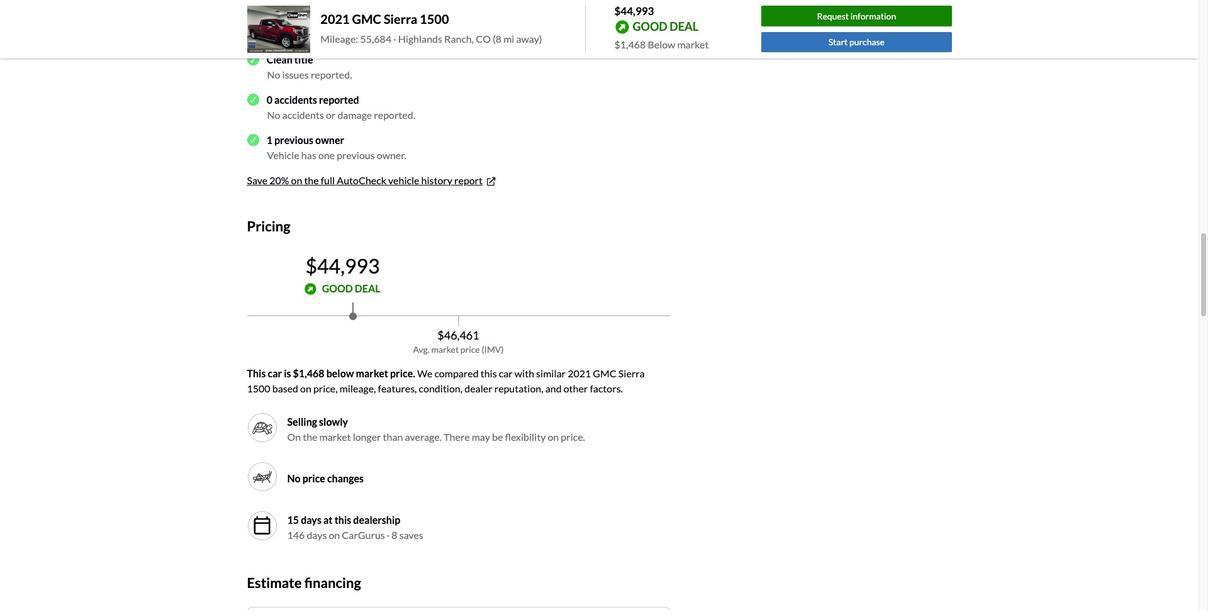 Task type: locate. For each thing, give the bounding box(es) containing it.
accidents for no
[[282, 109, 324, 121]]

0 vertical spatial 2021
[[321, 12, 350, 27]]

0 vertical spatial sierra
[[384, 12, 418, 27]]

0 vertical spatial the
[[304, 174, 319, 186]]

$44,993 for $1,468
[[615, 4, 654, 18]]

mileage,
[[340, 383, 376, 395]]

1 vertical spatial no
[[267, 109, 280, 121]]

we
[[417, 368, 433, 380]]

car left with
[[499, 368, 513, 380]]

0 vertical spatial price
[[461, 345, 480, 355]]

1 car from the left
[[268, 368, 282, 380]]

1 up vehicle on the left top
[[267, 134, 273, 146]]

market down $46,461 on the bottom of page
[[432, 345, 459, 355]]

vdpcheck image up save in the top of the page
[[247, 134, 259, 146]]

0 horizontal spatial 2021
[[321, 12, 350, 27]]

1 vertical spatial the
[[303, 431, 318, 443]]

price. up the features,
[[390, 368, 415, 380]]

vdpcheck image
[[247, 54, 259, 66], [247, 94, 259, 106], [247, 134, 259, 146]]

one
[[319, 149, 335, 161]]

no price changes image
[[247, 462, 277, 492]]

reported.
[[311, 68, 352, 80], [374, 109, 416, 121]]

this inside we compared this car with similar 2021 gmc sierra 1500 based on price, mileage, features, condition, dealer reputation, and other factors.
[[481, 368, 497, 380]]

sierra up factors.
[[619, 368, 645, 380]]

1500 inside we compared this car with similar 2021 gmc sierra 1500 based on price, mileage, features, condition, dealer reputation, and other factors.
[[247, 383, 270, 395]]

accidents down 0 accidents reported
[[282, 109, 324, 121]]

accidents
[[275, 94, 317, 106], [282, 109, 324, 121]]

3 vdpcheck image from the top
[[247, 134, 259, 146]]

reported
[[319, 94, 359, 106]]

no issues reported.
[[267, 68, 352, 80]]

0 vertical spatial 1
[[294, 21, 297, 28]]

1 vertical spatial $44,993
[[306, 254, 380, 278]]

the inside "link"
[[304, 174, 319, 186]]

0 vertical spatial accidents
[[275, 94, 317, 106]]

highlands
[[398, 33, 443, 45]]

sierra
[[384, 12, 418, 27], [619, 368, 645, 380]]

2021 up other
[[568, 368, 591, 380]]

vdpcheck image left '0'
[[247, 94, 259, 106]]

no right no price changes image
[[287, 473, 301, 485]]

accidents down issues
[[275, 94, 317, 106]]

· left 8
[[387, 530, 390, 542]]

no for 0
[[267, 109, 280, 121]]

1 horizontal spatial price.
[[561, 431, 586, 443]]

1 vertical spatial this
[[335, 515, 351, 526]]

price. inside "selling slowly on the market longer than average. there may be flexibility on price."
[[561, 431, 586, 443]]

0 vertical spatial ·
[[394, 33, 396, 45]]

days
[[301, 515, 322, 526], [307, 530, 327, 542]]

the for full
[[304, 174, 319, 186]]

price down $46,461 on the bottom of page
[[461, 345, 480, 355]]

2021 up mileage:
[[321, 12, 350, 27]]

$1,468 right is
[[293, 368, 325, 380]]

1500 down 'this'
[[247, 383, 270, 395]]

this
[[481, 368, 497, 380], [335, 515, 351, 526]]

this up dealer
[[481, 368, 497, 380]]

gmc up 55,684 in the left top of the page
[[352, 12, 382, 27]]

(8
[[493, 33, 502, 45]]

1 horizontal spatial 1
[[294, 21, 297, 28]]

1 vertical spatial vdpcheck image
[[247, 94, 259, 106]]

the inside "selling slowly on the market longer than average. there may be flexibility on price."
[[303, 431, 318, 443]]

$1,468 below market
[[615, 38, 709, 50]]

0 vertical spatial vdpcheck image
[[247, 54, 259, 66]]

$1,468 down good at top right
[[615, 38, 646, 50]]

reported. up 'reported'
[[311, 68, 352, 80]]

1 vertical spatial 2021
[[568, 368, 591, 380]]

gmc up factors.
[[593, 368, 617, 380]]

market
[[678, 38, 709, 50], [432, 345, 459, 355], [356, 368, 388, 380], [320, 431, 351, 443]]

0 vertical spatial this
[[481, 368, 497, 380]]

autocheck
[[337, 174, 387, 186]]

1 horizontal spatial ·
[[394, 33, 396, 45]]

price
[[461, 345, 480, 355], [303, 473, 325, 485]]

sierra up highlands
[[384, 12, 418, 27]]

on right flexibility
[[548, 431, 559, 443]]

on right "20%"
[[291, 174, 302, 186]]

gmc
[[352, 12, 382, 27], [593, 368, 617, 380]]

0 vertical spatial gmc
[[352, 12, 382, 27]]

the right on
[[303, 431, 318, 443]]

days left at
[[301, 515, 322, 526]]

1 horizontal spatial $1,468
[[615, 38, 646, 50]]

purchase
[[850, 37, 885, 47]]

0 horizontal spatial price
[[303, 473, 325, 485]]

0 vertical spatial reported.
[[311, 68, 352, 80]]

0 horizontal spatial sierra
[[384, 12, 418, 27]]

reported. right damage
[[374, 109, 416, 121]]

on inside "selling slowly on the market longer than average. there may be flexibility on price."
[[548, 431, 559, 443]]

15 days at this dealership image
[[247, 511, 277, 542], [252, 516, 272, 537]]

0 vertical spatial price.
[[390, 368, 415, 380]]

0 horizontal spatial this
[[335, 515, 351, 526]]

we compared this car with similar 2021 gmc sierra 1500 based on price, mileage, features, condition, dealer reputation, and other factors.
[[247, 368, 645, 395]]

2 vertical spatial no
[[287, 473, 301, 485]]

price inside $46,461 avg. market price (imv)
[[461, 345, 480, 355]]

2021 inside 2021 gmc sierra 1500 mileage: 55,684 · highlands ranch, co (8 mi away)
[[321, 12, 350, 27]]

1 horizontal spatial price
[[461, 345, 480, 355]]

on
[[291, 174, 302, 186], [300, 383, 312, 395], [548, 431, 559, 443], [329, 530, 340, 542]]

0 horizontal spatial previous
[[275, 134, 314, 146]]

1 vertical spatial price.
[[561, 431, 586, 443]]

0 horizontal spatial gmc
[[352, 12, 382, 27]]

0 accidents reported
[[267, 94, 359, 106]]

price. right flexibility
[[561, 431, 586, 443]]

·
[[394, 33, 396, 45], [387, 530, 390, 542]]

1 horizontal spatial 2021
[[568, 368, 591, 380]]

1 vertical spatial 1500
[[247, 383, 270, 395]]

1 horizontal spatial this
[[481, 368, 497, 380]]

price.
[[390, 368, 415, 380], [561, 431, 586, 443]]

no down clean
[[267, 68, 280, 80]]

save
[[247, 174, 268, 186]]

1 vertical spatial $1,468
[[293, 368, 325, 380]]

car
[[268, 368, 282, 380], [499, 368, 513, 380]]

2021
[[321, 12, 350, 27], [568, 368, 591, 380]]

1 previous owner
[[267, 134, 344, 146]]

price left changes
[[303, 473, 325, 485]]

on down at
[[329, 530, 340, 542]]

car inside we compared this car with similar 2021 gmc sierra 1500 based on price, mileage, features, condition, dealer reputation, and other factors.
[[499, 368, 513, 380]]

vdpcheck image for 1 previous owner
[[247, 134, 259, 146]]

0 vertical spatial no
[[267, 68, 280, 80]]

1 vertical spatial accidents
[[282, 109, 324, 121]]

dealership
[[353, 515, 401, 526]]

previous up autocheck
[[337, 149, 375, 161]]

0 horizontal spatial price.
[[390, 368, 415, 380]]

clean title
[[267, 53, 313, 65]]

may
[[472, 431, 490, 443]]

history 1
[[247, 18, 297, 35]]

15
[[287, 515, 299, 526]]

1 horizontal spatial sierra
[[619, 368, 645, 380]]

vdpcheck image left clean
[[247, 54, 259, 66]]

1 horizontal spatial $44,993
[[615, 4, 654, 18]]

0 horizontal spatial ·
[[387, 530, 390, 542]]

co
[[476, 33, 491, 45]]

this
[[247, 368, 266, 380]]

deal
[[670, 19, 699, 33]]

report
[[455, 174, 483, 186]]

$44,993
[[615, 4, 654, 18], [306, 254, 380, 278]]

than
[[383, 431, 403, 443]]

similar
[[536, 368, 566, 380]]

$44,993 up good at top right
[[615, 4, 654, 18]]

estimate
[[247, 575, 302, 592]]

1 inside the history 1
[[294, 21, 297, 28]]

1 vdpcheck image from the top
[[247, 54, 259, 66]]

2 vdpcheck image from the top
[[247, 94, 259, 106]]

car left is
[[268, 368, 282, 380]]

ranch,
[[445, 33, 474, 45]]

0 horizontal spatial car
[[268, 368, 282, 380]]

$44,993 up good
[[306, 254, 380, 278]]

dealer
[[465, 383, 493, 395]]

1 vertical spatial reported.
[[374, 109, 416, 121]]

146
[[287, 530, 305, 542]]

1 up clean title
[[294, 21, 297, 28]]

1
[[294, 21, 297, 28], [267, 134, 273, 146]]

2 vertical spatial vdpcheck image
[[247, 134, 259, 146]]

vehicle has one previous owner.
[[267, 149, 407, 161]]

days down at
[[307, 530, 327, 542]]

1 vertical spatial sierra
[[619, 368, 645, 380]]

the left full at the top of the page
[[304, 174, 319, 186]]

2021 gmc sierra 1500 image
[[247, 5, 311, 53]]

1500
[[420, 12, 449, 27], [247, 383, 270, 395]]

no down '0'
[[267, 109, 280, 121]]

market down slowly
[[320, 431, 351, 443]]

0 vertical spatial 1500
[[420, 12, 449, 27]]

1 horizontal spatial gmc
[[593, 368, 617, 380]]

the
[[304, 174, 319, 186], [303, 431, 318, 443]]

start purchase button
[[762, 32, 952, 53]]

· right 55,684 in the left top of the page
[[394, 33, 396, 45]]

0 vertical spatial $44,993
[[615, 4, 654, 18]]

0 horizontal spatial $44,993
[[306, 254, 380, 278]]

sierra inside we compared this car with similar 2021 gmc sierra 1500 based on price, mileage, features, condition, dealer reputation, and other factors.
[[619, 368, 645, 380]]

0 horizontal spatial 1500
[[247, 383, 270, 395]]

previous up vehicle on the left top
[[275, 134, 314, 146]]

0 horizontal spatial reported.
[[311, 68, 352, 80]]

good deal
[[633, 19, 699, 33]]

good deal image
[[305, 283, 317, 295]]

1 vertical spatial gmc
[[593, 368, 617, 380]]

1 horizontal spatial car
[[499, 368, 513, 380]]

save 20% on the full autocheck vehicle history report link
[[247, 174, 498, 188]]

1 vertical spatial price
[[303, 473, 325, 485]]

2 car from the left
[[499, 368, 513, 380]]

1 horizontal spatial 1500
[[420, 12, 449, 27]]

on left price, in the bottom of the page
[[300, 383, 312, 395]]

on inside save 20% on the full autocheck vehicle history report "link"
[[291, 174, 302, 186]]

average.
[[405, 431, 442, 443]]

has
[[301, 149, 317, 161]]

0 vertical spatial previous
[[275, 134, 314, 146]]

on inside 15 days at this dealership 146 days on cargurus · 8 saves
[[329, 530, 340, 542]]

1500 up highlands
[[420, 12, 449, 27]]

1 vertical spatial previous
[[337, 149, 375, 161]]

1 vertical spatial ·
[[387, 530, 390, 542]]

0 horizontal spatial 1
[[267, 134, 273, 146]]

market inside "selling slowly on the market longer than average. there may be flexibility on price."
[[320, 431, 351, 443]]

this right at
[[335, 515, 351, 526]]

slowly
[[319, 416, 348, 428]]

$46,461 avg. market price (imv)
[[413, 329, 504, 355]]

financing
[[305, 575, 361, 592]]



Task type: vqa. For each thing, say whether or not it's contained in the screenshot.
This car is $1,468 below market price. at left
yes



Task type: describe. For each thing, give the bounding box(es) containing it.
good
[[633, 19, 668, 33]]

no price changes
[[287, 473, 364, 485]]

cargurus
[[342, 530, 385, 542]]

below
[[327, 368, 354, 380]]

request information
[[817, 11, 897, 21]]

this car is $1,468 below market price.
[[247, 368, 415, 380]]

pricing
[[247, 218, 291, 235]]

gmc inside 2021 gmc sierra 1500 mileage: 55,684 · highlands ranch, co (8 mi away)
[[352, 12, 382, 27]]

on inside we compared this car with similar 2021 gmc sierra 1500 based on price, mileage, features, condition, dealer reputation, and other factors.
[[300, 383, 312, 395]]

no for clean
[[267, 68, 280, 80]]

2021 inside we compared this car with similar 2021 gmc sierra 1500 based on price, mileage, features, condition, dealer reputation, and other factors.
[[568, 368, 591, 380]]

full
[[321, 174, 335, 186]]

$44,993 for good deal
[[306, 254, 380, 278]]

title
[[295, 53, 313, 65]]

mileage:
[[321, 33, 358, 45]]

below
[[648, 38, 676, 50]]

accidents for 0
[[275, 94, 317, 106]]

damage
[[338, 109, 372, 121]]

start purchase
[[829, 37, 885, 47]]

flexibility
[[505, 431, 546, 443]]

vdpcheck image for 0 accidents reported
[[247, 94, 259, 106]]

saves
[[400, 530, 424, 542]]

features,
[[378, 383, 417, 395]]

request
[[817, 11, 849, 21]]

save 20% on the full autocheck vehicle history report
[[247, 174, 483, 186]]

other
[[564, 383, 588, 395]]

owner
[[315, 134, 344, 146]]

based
[[272, 383, 298, 395]]

market up mileage,
[[356, 368, 388, 380]]

selling slowly image
[[247, 413, 277, 443]]

issues
[[282, 68, 309, 80]]

clean
[[267, 53, 293, 65]]

reputation,
[[495, 383, 544, 395]]

no accidents or damage reported.
[[267, 109, 416, 121]]

no price changes image
[[252, 467, 272, 487]]

vehicle
[[389, 174, 420, 186]]

0 horizontal spatial $1,468
[[293, 368, 325, 380]]

longer
[[353, 431, 381, 443]]

8
[[392, 530, 398, 542]]

selling
[[287, 416, 317, 428]]

this inside 15 days at this dealership 146 days on cargurus · 8 saves
[[335, 515, 351, 526]]

avg.
[[413, 345, 430, 355]]

good
[[322, 283, 353, 295]]

the for market
[[303, 431, 318, 443]]

1500 inside 2021 gmc sierra 1500 mileage: 55,684 · highlands ranch, co (8 mi away)
[[420, 12, 449, 27]]

gmc inside we compared this car with similar 2021 gmc sierra 1500 based on price, mileage, features, condition, dealer reputation, and other factors.
[[593, 368, 617, 380]]

1 horizontal spatial reported.
[[374, 109, 416, 121]]

market inside $46,461 avg. market price (imv)
[[432, 345, 459, 355]]

is
[[284, 368, 291, 380]]

· inside 2021 gmc sierra 1500 mileage: 55,684 · highlands ranch, co (8 mi away)
[[394, 33, 396, 45]]

information
[[851, 11, 897, 21]]

compared
[[435, 368, 479, 380]]

or
[[326, 109, 336, 121]]

15 days at this dealership 146 days on cargurus · 8 saves
[[287, 515, 424, 542]]

1 horizontal spatial previous
[[337, 149, 375, 161]]

price,
[[314, 383, 338, 395]]

20%
[[270, 174, 289, 186]]

good deal
[[322, 283, 381, 295]]

2021 gmc sierra 1500 mileage: 55,684 · highlands ranch, co (8 mi away)
[[321, 12, 542, 45]]

0 vertical spatial days
[[301, 515, 322, 526]]

with
[[515, 368, 535, 380]]

· inside 15 days at this dealership 146 days on cargurus · 8 saves
[[387, 530, 390, 542]]

there
[[444, 431, 470, 443]]

market down deal
[[678, 38, 709, 50]]

changes
[[327, 473, 364, 485]]

selling slowly image
[[252, 418, 272, 438]]

away)
[[517, 33, 542, 45]]

1 vertical spatial days
[[307, 530, 327, 542]]

mi
[[504, 33, 515, 45]]

0 vertical spatial $1,468
[[615, 38, 646, 50]]

deal
[[355, 283, 381, 295]]

save 20% on the full autocheck vehicle history report image
[[485, 176, 498, 188]]

vehicle
[[267, 149, 300, 161]]

and
[[546, 383, 562, 395]]

history
[[422, 174, 453, 186]]

at
[[324, 515, 333, 526]]

(imv)
[[482, 345, 504, 355]]

history
[[247, 18, 294, 35]]

$46,461
[[438, 329, 480, 343]]

1 vertical spatial 1
[[267, 134, 273, 146]]

0
[[267, 94, 273, 106]]

request information button
[[762, 6, 952, 26]]

selling slowly on the market longer than average. there may be flexibility on price.
[[287, 416, 586, 443]]

condition,
[[419, 383, 463, 395]]

55,684
[[360, 33, 392, 45]]

sierra inside 2021 gmc sierra 1500 mileage: 55,684 · highlands ranch, co (8 mi away)
[[384, 12, 418, 27]]

start
[[829, 37, 848, 47]]

estimate financing
[[247, 575, 361, 592]]

on
[[287, 431, 301, 443]]

owner.
[[377, 149, 407, 161]]

factors.
[[590, 383, 623, 395]]

vdpcheck image for clean title
[[247, 54, 259, 66]]



